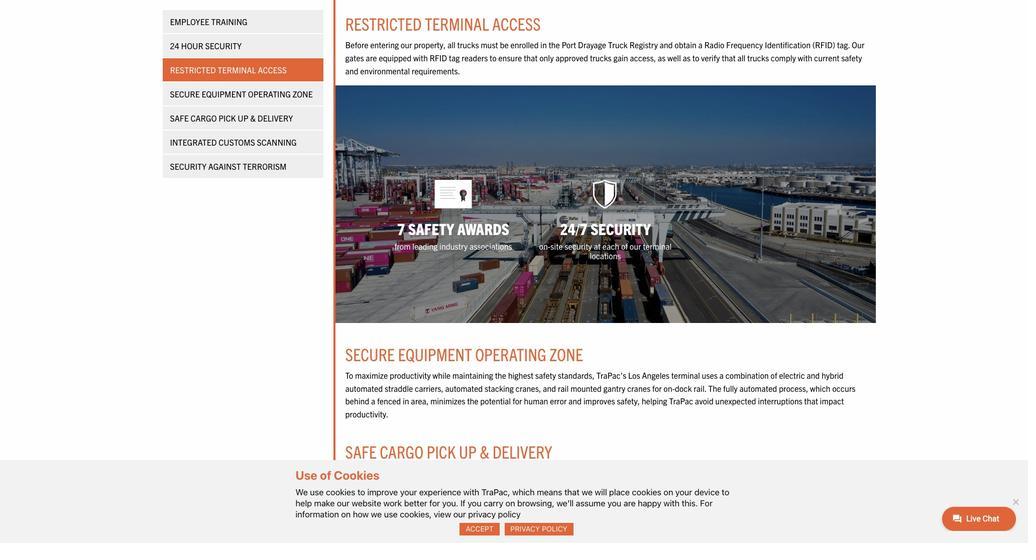 Task type: describe. For each thing, give the bounding box(es) containing it.
safer
[[609, 468, 626, 478]]

1 vertical spatial security
[[170, 161, 207, 171]]

0 horizontal spatial trucks
[[457, 40, 479, 50]]

of inside use of cookies we use cookies to improve your experience with trapac, which means that we will place cookies on your device to help make our website work better for you. if you carry on browsing, we'll assume you are happy with this. for information on how we use cookies, view our privacy policy
[[320, 468, 331, 483]]

we'll
[[557, 498, 574, 508]]

enrolled
[[511, 40, 539, 50]]

we
[[296, 487, 308, 497]]

where
[[582, 481, 603, 491]]

productivity.
[[345, 409, 389, 419]]

1 vertical spatial terminal
[[218, 65, 256, 75]]

unexpected
[[716, 396, 756, 406]]

requirements.
[[412, 66, 460, 76]]

for up helping
[[653, 383, 662, 393]]

1 vertical spatial operating
[[475, 343, 547, 365]]

lets
[[403, 494, 415, 504]]

scanning
[[257, 137, 297, 147]]

1 automated from the left
[[345, 383, 383, 393]]

1 vertical spatial secure
[[345, 343, 395, 365]]

terminal's
[[495, 468, 530, 478]]

our inside 24/7 security on-site security at each of our terminal locations
[[630, 241, 641, 251]]

1 horizontal spatial terminal
[[425, 13, 489, 34]]

1 horizontal spatial secure equipment operating zone
[[345, 343, 583, 365]]

proceeds
[[507, 481, 539, 491]]

the up 'stacking'
[[495, 370, 506, 380]]

lane,
[[563, 481, 580, 491]]

at
[[594, 241, 601, 251]]

safety,
[[617, 396, 640, 406]]

1 vertical spatial cargo
[[380, 441, 424, 462]]

to right entry
[[761, 468, 768, 478]]

impact
[[820, 396, 844, 406]]

the up a
[[816, 468, 827, 478]]

combination
[[726, 370, 769, 380]]

use
[[296, 468, 317, 483]]

cookies
[[334, 468, 380, 483]]

with left this.
[[664, 498, 680, 508]]

access,
[[630, 53, 656, 63]]

happy
[[638, 498, 662, 508]]

to right cab
[[705, 481, 712, 491]]

process,
[[779, 383, 808, 393]]

the inside before entering our property, all trucks must be enrolled in the port drayage truck registry and obtain a radio frequency identification (rfid) tag. our gates are equipped with rfid tag readers to ensure that only approved trucks gain access, as well as to verify that all trucks comply with current safety and environmental requirements.
[[549, 40, 560, 50]]

0 horizontal spatial safe cargo pick up & delivery
[[170, 113, 293, 123]]

occurs
[[832, 383, 856, 393]]

safety inside before entering our property, all trucks must be enrolled in the port drayage truck registry and obtain a radio frequency identification (rfid) tag. our gates are equipped with rfid tag readers to ensure that only approved trucks gain access, as well as to verify that all trucks comply with current safety and environmental requirements.
[[842, 53, 862, 63]]

to left verify
[[693, 53, 699, 63]]

maintaining
[[452, 370, 493, 380]]

the up 'access'
[[770, 468, 781, 478]]

they
[[605, 481, 620, 491]]

make
[[314, 498, 335, 508]]

a left secure
[[738, 481, 742, 491]]

for inside the trapac's los angeles terminal automates a terminal's landside operation for safer and more efficient service. upon entry to the terminal, the driver is provided a designated lane number. the driver proceeds to the lane, where they then step out of the cab to wait in a secure access booth. a sensor inside the booth lets the crane operator know that the driver is safely inside and it's safe to proceed.
[[598, 468, 607, 478]]

stacking
[[485, 383, 514, 393]]

our
[[852, 40, 865, 50]]

0 vertical spatial security
[[205, 41, 242, 51]]

gantry
[[604, 383, 626, 393]]

0 horizontal spatial operating
[[248, 89, 291, 99]]

while
[[433, 370, 451, 380]]

it's
[[620, 494, 630, 504]]

to down must at the left of page
[[490, 53, 497, 63]]

to maximize productivity while maintaining the highest safety standards, trapac's los angeles terminal uses a combination of electric and hybrid automated straddle carriers, automated stacking cranes, and rail mounted gantry cranes for on-dock rail. the fully automated process, which occurs behind a fenced in area, minimizes the potential for human error and improves safety, helping trapac avoid unexpected interruptions that impact productivity.
[[345, 370, 856, 419]]

1 horizontal spatial &
[[480, 441, 489, 462]]

2 you from the left
[[608, 498, 622, 508]]

trapac,
[[482, 487, 510, 497]]

each
[[603, 241, 620, 251]]

site
[[551, 241, 563, 251]]

1 vertical spatial is
[[553, 494, 559, 504]]

integrated customs scanning link
[[163, 131, 323, 154]]

in inside before entering our property, all trucks must be enrolled in the port drayage truck registry and obtain a radio frequency identification (rfid) tag. our gates are equipped with rfid tag readers to ensure that only approved trucks gain access, as well as to verify that all trucks comply with current safety and environmental requirements.
[[541, 40, 547, 50]]

0 vertical spatial driver
[[829, 468, 849, 478]]

0 vertical spatial &
[[250, 113, 256, 123]]

standards,
[[558, 370, 595, 380]]

place
[[609, 487, 630, 497]]

2 inside from the left
[[583, 494, 603, 504]]

and up the then
[[628, 468, 641, 478]]

a inside before entering our property, all trucks must be enrolled in the port drayage truck registry and obtain a radio frequency identification (rfid) tag. our gates are equipped with rfid tag readers to ensure that only approved trucks gain access, as well as to verify that all trucks comply with current safety and environmental requirements.
[[699, 40, 703, 50]]

0 horizontal spatial driver
[[486, 481, 505, 491]]

on- inside 24/7 security on-site security at each of our terminal locations
[[539, 241, 551, 251]]

service.
[[693, 468, 719, 478]]

booth.
[[795, 481, 817, 491]]

you.
[[442, 498, 458, 508]]

our right make
[[337, 498, 350, 508]]

safely
[[561, 494, 581, 504]]

registry
[[630, 40, 658, 50]]

delivery inside safe cargo pick up & delivery link
[[258, 113, 293, 123]]

1 vertical spatial pick
[[427, 441, 456, 462]]

1 your from the left
[[400, 487, 417, 497]]

1 vertical spatial restricted terminal access
[[170, 65, 287, 75]]

against
[[208, 161, 241, 171]]

and left rail
[[543, 383, 556, 393]]

comply
[[771, 53, 796, 63]]

1 horizontal spatial trucks
[[590, 53, 612, 63]]

trapac's inside the trapac's los angeles terminal automates a terminal's landside operation for safer and more efficient service. upon entry to the terminal, the driver is provided a designated lane number. the driver proceeds to the lane, where they then step out of the cab to wait in a secure access booth. a sensor inside the booth lets the crane operator know that the driver is safely inside and it's safe to proceed.
[[345, 468, 375, 478]]

2 your from the left
[[676, 487, 692, 497]]

view
[[434, 509, 451, 519]]

integrated
[[170, 137, 217, 147]]

los inside the trapac's los angeles terminal automates a terminal's landside operation for safer and more efficient service. upon entry to the terminal, the driver is provided a designated lane number. the driver proceeds to the lane, where they then step out of the cab to wait in a secure access booth. a sensor inside the booth lets the crane operator know that the driver is safely inside and it's safe to proceed.
[[377, 468, 389, 478]]

1 vertical spatial all
[[738, 53, 746, 63]]

a
[[818, 481, 824, 491]]

safety inside to maximize productivity while maintaining the highest safety standards, trapac's los angeles terminal uses a combination of electric and hybrid automated straddle carriers, automated stacking cranes, and rail mounted gantry cranes for on-dock rail. the fully automated process, which occurs behind a fenced in area, minimizes the potential for human error and improves safety, helping trapac avoid unexpected interruptions that impact productivity.
[[535, 370, 556, 380]]

experience
[[419, 487, 461, 497]]

to up website
[[358, 487, 365, 497]]

this.
[[682, 498, 698, 508]]

with down property,
[[413, 53, 428, 63]]

property,
[[414, 40, 446, 50]]

up inside safe cargo pick up & delivery link
[[238, 113, 248, 123]]

a right uses
[[720, 370, 724, 380]]

24 hour security link
[[163, 34, 323, 57]]

on- inside to maximize productivity while maintaining the highest safety standards, trapac's los angeles terminal uses a combination of electric and hybrid automated straddle carriers, automated stacking cranes, and rail mounted gantry cranes for on-dock rail. the fully automated process, which occurs behind a fenced in area, minimizes the potential for human error and improves safety, helping trapac avoid unexpected interruptions that impact productivity.
[[664, 383, 675, 393]]

training
[[211, 17, 248, 27]]

0 horizontal spatial we
[[371, 509, 382, 519]]

truck
[[608, 40, 628, 50]]

los inside to maximize productivity while maintaining the highest safety standards, trapac's los angeles terminal uses a combination of electric and hybrid automated straddle carriers, automated stacking cranes, and rail mounted gantry cranes for on-dock rail. the fully automated process, which occurs behind a fenced in area, minimizes the potential for human error and improves safety, helping trapac avoid unexpected interruptions that impact productivity.
[[628, 370, 640, 380]]

1 horizontal spatial delivery
[[493, 441, 552, 462]]

2 horizontal spatial on
[[664, 487, 673, 497]]

0 horizontal spatial restricted
[[170, 65, 216, 75]]

associations
[[470, 241, 512, 251]]

the left potential
[[467, 396, 479, 406]]

landside
[[532, 468, 561, 478]]

0 vertical spatial secure equipment operating zone
[[170, 89, 313, 99]]

cranes,
[[516, 383, 541, 393]]

24
[[170, 41, 179, 51]]

0 vertical spatial access
[[492, 13, 541, 34]]

1 cookies from the left
[[326, 487, 355, 497]]

for inside use of cookies we use cookies to improve your experience with trapac, which means that we will place cookies on your device to help make our website work better for you. if you carry on browsing, we'll assume you are happy with this. for information on how we use cookies, view our privacy policy
[[430, 498, 440, 508]]

that down enrolled
[[524, 53, 538, 63]]

website
[[352, 498, 381, 508]]

24 hour security
[[170, 41, 242, 51]]

provided
[[345, 481, 376, 491]]

awards
[[457, 218, 509, 238]]

behind
[[345, 396, 369, 406]]

only
[[540, 53, 554, 63]]

the down proceeds
[[519, 494, 530, 504]]

must
[[481, 40, 498, 50]]

highest
[[508, 370, 534, 380]]

3 automated from the left
[[740, 383, 777, 393]]

and down gates
[[345, 66, 358, 76]]

0 vertical spatial safe
[[170, 113, 189, 123]]

use of cookies we use cookies to improve your experience with trapac, which means that we will place cookies on your device to help make our website work better for you. if you carry on browsing, we'll assume you are happy with this. for information on how we use cookies, view our privacy policy
[[296, 468, 730, 519]]

with down identification
[[798, 53, 813, 63]]

1 vertical spatial use
[[384, 509, 398, 519]]

0 vertical spatial equipment
[[202, 89, 246, 99]]

24/7
[[560, 218, 588, 238]]

2 as from the left
[[683, 53, 691, 63]]

operator
[[451, 494, 481, 504]]

safety
[[408, 218, 454, 238]]

0 horizontal spatial pick
[[219, 113, 236, 123]]

rail
[[558, 383, 569, 393]]

better
[[404, 498, 427, 508]]

environmental
[[360, 66, 410, 76]]

policy
[[542, 525, 568, 533]]

equipped
[[379, 53, 412, 63]]

angeles inside to maximize productivity while maintaining the highest safety standards, trapac's los angeles terminal uses a combination of electric and hybrid automated straddle carriers, automated stacking cranes, and rail mounted gantry cranes for on-dock rail. the fully automated process, which occurs behind a fenced in area, minimizes the potential for human error and improves safety, helping trapac avoid unexpected interruptions that impact productivity.
[[642, 370, 670, 380]]

improves
[[584, 396, 615, 406]]

that inside the trapac's los angeles terminal automates a terminal's landside operation for safer and more efficient service. upon entry to the terminal, the driver is provided a designated lane number. the driver proceeds to the lane, where they then step out of the cab to wait in a secure access booth. a sensor inside the booth lets the crane operator know that the driver is safely inside and it's safe to proceed.
[[503, 494, 517, 504]]

with up if on the bottom left of page
[[463, 487, 479, 497]]

terminal,
[[783, 468, 814, 478]]

1 horizontal spatial zone
[[550, 343, 583, 365]]

more
[[643, 468, 661, 478]]

0 vertical spatial is
[[851, 468, 856, 478]]

1 vertical spatial safe cargo pick up & delivery
[[345, 441, 552, 462]]

to down landside
[[541, 481, 548, 491]]

accept
[[466, 525, 494, 533]]



Task type: vqa. For each thing, say whether or not it's contained in the screenshot.
There
no



Task type: locate. For each thing, give the bounding box(es) containing it.
1 vertical spatial on-
[[664, 383, 675, 393]]

0 vertical spatial pick
[[219, 113, 236, 123]]

2 vertical spatial on
[[341, 509, 351, 519]]

on left the how
[[341, 509, 351, 519]]

2 horizontal spatial trucks
[[748, 53, 769, 63]]

that up policy
[[503, 494, 517, 504]]

trapac's inside to maximize productivity while maintaining the highest safety standards, trapac's los angeles terminal uses a combination of electric and hybrid automated straddle carriers, automated stacking cranes, and rail mounted gantry cranes for on-dock rail. the fully automated process, which occurs behind a fenced in area, minimizes the potential for human error and improves safety, helping trapac avoid unexpected interruptions that impact productivity.
[[597, 370, 627, 380]]

1 vertical spatial restricted
[[170, 65, 216, 75]]

maximize
[[355, 370, 388, 380]]

angeles inside the trapac's los angeles terminal automates a terminal's landside operation for safer and more efficient service. upon entry to the terminal, the driver is provided a designated lane number. the driver proceeds to the lane, where they then step out of the cab to wait in a secure access booth. a sensor inside the booth lets the crane operator know that the driver is safely inside and it's safe to proceed.
[[391, 468, 418, 478]]

automated down maintaining at the bottom of the page
[[445, 383, 483, 393]]

1 horizontal spatial cargo
[[380, 441, 424, 462]]

security up each
[[591, 218, 651, 238]]

cookies up happy
[[632, 487, 662, 497]]

0 vertical spatial zone
[[293, 89, 313, 99]]

safety up cranes,
[[535, 370, 556, 380]]

radio
[[705, 40, 725, 50]]

0 horizontal spatial zone
[[293, 89, 313, 99]]

driver up know
[[486, 481, 505, 491]]

of right out at the bottom of the page
[[669, 481, 675, 491]]

2 automated from the left
[[445, 383, 483, 393]]

step
[[639, 481, 654, 491]]

gain
[[614, 53, 628, 63]]

1 horizontal spatial are
[[624, 498, 636, 508]]

inside
[[345, 494, 366, 504], [583, 494, 603, 504]]

avoid
[[695, 396, 714, 406]]

our up equipped
[[401, 40, 412, 50]]

in left the "area," at the bottom left of page
[[403, 396, 409, 406]]

terrorism
[[243, 161, 287, 171]]

2 horizontal spatial automated
[[740, 383, 777, 393]]

designated
[[384, 481, 422, 491]]

restricted down hour
[[170, 65, 216, 75]]

a left radio
[[699, 40, 703, 50]]

are right gates
[[366, 53, 377, 63]]

1 vertical spatial in
[[403, 396, 409, 406]]

safe up integrated
[[170, 113, 189, 123]]

1 horizontal spatial operating
[[475, 343, 547, 365]]

0 horizontal spatial cargo
[[191, 113, 217, 123]]

1 horizontal spatial driver
[[532, 494, 551, 504]]

in
[[541, 40, 547, 50], [403, 396, 409, 406], [730, 481, 736, 491]]

that right verify
[[722, 53, 736, 63]]

terminal up 'tag'
[[425, 13, 489, 34]]

before
[[345, 40, 368, 50]]

use down work at the left bottom
[[384, 509, 398, 519]]

zone inside secure equipment operating zone link
[[293, 89, 313, 99]]

0 horizontal spatial all
[[448, 40, 456, 50]]

a up booth
[[378, 481, 382, 491]]

inside down the where
[[583, 494, 603, 504]]

crane
[[430, 494, 450, 504]]

0 horizontal spatial on
[[341, 509, 351, 519]]

restricted terminal access up property,
[[345, 13, 541, 34]]

safe up cookies
[[345, 441, 377, 462]]

the down uses
[[708, 383, 722, 393]]

of left electric on the bottom
[[771, 370, 777, 380]]

1 horizontal spatial los
[[628, 370, 640, 380]]

rfid
[[430, 53, 447, 63]]

your up the better
[[400, 487, 417, 497]]

fenced
[[377, 396, 401, 406]]

0 vertical spatial on
[[664, 487, 673, 497]]

a
[[699, 40, 703, 50], [720, 370, 724, 380], [371, 396, 375, 406], [489, 468, 494, 478], [378, 481, 382, 491], [738, 481, 742, 491]]

security down integrated
[[170, 161, 207, 171]]

zone
[[293, 89, 313, 99], [550, 343, 583, 365]]

terminal right each
[[643, 241, 672, 251]]

in for pick
[[730, 481, 736, 491]]

proceed.
[[657, 494, 688, 504]]

we up assume
[[582, 487, 593, 497]]

1 horizontal spatial angeles
[[642, 370, 670, 380]]

1 you from the left
[[468, 498, 482, 508]]

safe cargo pick up & delivery link
[[163, 107, 323, 130]]

2 horizontal spatial in
[[730, 481, 736, 491]]

0 vertical spatial trapac's
[[597, 370, 627, 380]]

identification
[[765, 40, 811, 50]]

1 horizontal spatial which
[[810, 383, 831, 393]]

restricted terminal access down 24 hour security link
[[170, 65, 287, 75]]

2 vertical spatial in
[[730, 481, 736, 491]]

in for operating
[[403, 396, 409, 406]]

7
[[397, 218, 405, 238]]

all up 'tag'
[[448, 40, 456, 50]]

1 horizontal spatial on
[[506, 498, 515, 508]]

cookies,
[[400, 509, 432, 519]]

delivery
[[258, 113, 293, 123], [493, 441, 552, 462]]

terminal inside the trapac's los angeles terminal automates a terminal's landside operation for safer and more efficient service. upon entry to the terminal, the driver is provided a designated lane number. the driver proceeds to the lane, where they then step out of the cab to wait in a secure access booth. a sensor inside the booth lets the crane operator know that the driver is safely inside and it's safe to proceed.
[[420, 468, 449, 478]]

1 vertical spatial safe
[[345, 441, 377, 462]]

0 horizontal spatial secure
[[170, 89, 200, 99]]

1 horizontal spatial the
[[708, 383, 722, 393]]

for
[[653, 383, 662, 393], [513, 396, 522, 406], [598, 468, 607, 478], [430, 498, 440, 508]]

2 vertical spatial driver
[[532, 494, 551, 504]]

0 horizontal spatial los
[[377, 468, 389, 478]]

uses
[[702, 370, 718, 380]]

productivity
[[390, 370, 431, 380]]

on- left "security"
[[539, 241, 551, 251]]

and left hybrid
[[807, 370, 820, 380]]

sensor
[[825, 481, 848, 491]]

0 horizontal spatial &
[[250, 113, 256, 123]]

all down frequency
[[738, 53, 746, 63]]

know
[[483, 494, 501, 504]]

cargo up integrated
[[191, 113, 217, 123]]

equipment up while
[[398, 343, 472, 365]]

employee training
[[170, 17, 248, 27]]

for down cranes,
[[513, 396, 522, 406]]

hour
[[181, 41, 203, 51]]

to
[[345, 370, 353, 380]]

of right the use
[[320, 468, 331, 483]]

security down training
[[205, 41, 242, 51]]

0 horizontal spatial on-
[[539, 241, 551, 251]]

0 vertical spatial safe cargo pick up & delivery
[[170, 113, 293, 123]]

driver up sensor
[[829, 468, 849, 478]]

0 vertical spatial angeles
[[642, 370, 670, 380]]

up
[[238, 113, 248, 123], [459, 441, 477, 462]]

for left safer
[[598, 468, 607, 478]]

restricted terminal access link
[[163, 58, 323, 81]]

you right if on the bottom left of page
[[468, 498, 482, 508]]

integrated customs scanning
[[170, 137, 297, 147]]

for down experience
[[430, 498, 440, 508]]

privacy
[[468, 509, 496, 519]]

access up enrolled
[[492, 13, 541, 34]]

0 horizontal spatial safe
[[170, 113, 189, 123]]

the right lets
[[417, 494, 428, 504]]

1 horizontal spatial trapac's
[[597, 370, 627, 380]]

lane
[[424, 481, 438, 491]]

port
[[562, 40, 576, 50]]

1 horizontal spatial you
[[608, 498, 622, 508]]

0 horizontal spatial the
[[471, 481, 484, 491]]

1 horizontal spatial access
[[492, 13, 541, 34]]

our inside before entering our property, all trucks must be enrolled in the port drayage truck registry and obtain a radio frequency identification (rfid) tag. our gates are equipped with rfid tag readers to ensure that only approved trucks gain access, as well as to verify that all trucks comply with current safety and environmental requirements.
[[401, 40, 412, 50]]

and up well
[[660, 40, 673, 50]]

1 horizontal spatial restricted
[[345, 13, 422, 34]]

that inside use of cookies we use cookies to improve your experience with trapac, which means that we will place cookies on your device to help make our website work better for you. if you carry on browsing, we'll assume you are happy with this. for information on how we use cookies, view our privacy policy
[[565, 487, 580, 497]]

that left impact
[[804, 396, 818, 406]]

on up policy
[[506, 498, 515, 508]]

trucks up readers
[[457, 40, 479, 50]]

0 vertical spatial up
[[238, 113, 248, 123]]

ensure
[[498, 53, 522, 63]]

0 horizontal spatial are
[[366, 53, 377, 63]]

equipment up safe cargo pick up & delivery link
[[202, 89, 246, 99]]

in inside to maximize productivity while maintaining the highest safety standards, trapac's los angeles terminal uses a combination of electric and hybrid automated straddle carriers, automated stacking cranes, and rail mounted gantry cranes for on-dock rail. the fully automated process, which occurs behind a fenced in area, minimizes the potential for human error and improves safety, helping trapac avoid unexpected interruptions that impact productivity.
[[403, 396, 409, 406]]

0 horizontal spatial delivery
[[258, 113, 293, 123]]

1 vertical spatial safety
[[535, 370, 556, 380]]

0 vertical spatial operating
[[248, 89, 291, 99]]

employee training link
[[163, 10, 323, 33]]

entry
[[742, 468, 760, 478]]

0 horizontal spatial is
[[553, 494, 559, 504]]

fully
[[723, 383, 738, 393]]

electric
[[779, 370, 805, 380]]

up up automates
[[459, 441, 477, 462]]

1 horizontal spatial restricted terminal access
[[345, 13, 541, 34]]

a up productivity.
[[371, 396, 375, 406]]

dock
[[675, 383, 692, 393]]

leading
[[413, 241, 438, 251]]

that
[[524, 53, 538, 63], [722, 53, 736, 63], [804, 396, 818, 406], [565, 487, 580, 497], [503, 494, 517, 504]]

work
[[384, 498, 402, 508]]

tag.
[[837, 40, 850, 50]]

0 vertical spatial safety
[[842, 53, 862, 63]]

of right each
[[621, 241, 628, 251]]

and right the error
[[569, 396, 582, 406]]

secure up the maximize
[[345, 343, 395, 365]]

secure
[[170, 89, 200, 99], [345, 343, 395, 365]]

1 vertical spatial driver
[[486, 481, 505, 491]]

angeles up cranes
[[642, 370, 670, 380]]

1 vertical spatial delivery
[[493, 441, 552, 462]]

terminal inside 24/7 security on-site security at each of our terminal locations
[[643, 241, 672, 251]]

0 horizontal spatial equipment
[[202, 89, 246, 99]]

you down place
[[608, 498, 622, 508]]

which inside to maximize productivity while maintaining the highest safety standards, trapac's los angeles terminal uses a combination of electric and hybrid automated straddle carriers, automated stacking cranes, and rail mounted gantry cranes for on-dock rail. the fully automated process, which occurs behind a fenced in area, minimizes the potential for human error and improves safety, helping trapac avoid unexpected interruptions that impact productivity.
[[810, 383, 831, 393]]

up down secure equipment operating zone link
[[238, 113, 248, 123]]

1 horizontal spatial use
[[384, 509, 398, 519]]

trapac
[[669, 396, 693, 406]]

operation
[[563, 468, 596, 478]]

1 inside from the left
[[345, 494, 366, 504]]

to right device
[[722, 487, 730, 497]]

your up this.
[[676, 487, 692, 497]]

secure down hour
[[170, 89, 200, 99]]

delivery up terminal's
[[493, 441, 552, 462]]

well
[[668, 53, 681, 63]]

0 vertical spatial all
[[448, 40, 456, 50]]

the inside to maximize productivity while maintaining the highest safety standards, trapac's los angeles terminal uses a combination of electric and hybrid automated straddle carriers, automated stacking cranes, and rail mounted gantry cranes for on-dock rail. the fully automated process, which occurs behind a fenced in area, minimizes the potential for human error and improves safety, helping trapac avoid unexpected interruptions that impact productivity.
[[708, 383, 722, 393]]

0 vertical spatial cargo
[[191, 113, 217, 123]]

1 horizontal spatial automated
[[445, 383, 483, 393]]

1 as from the left
[[658, 53, 666, 63]]

restricted up entering
[[345, 13, 422, 34]]

are inside before entering our property, all trucks must be enrolled in the port drayage truck registry and obtain a radio frequency identification (rfid) tag. our gates are equipped with rfid tag readers to ensure that only approved trucks gain access, as well as to verify that all trucks comply with current safety and environmental requirements.
[[366, 53, 377, 63]]

los up cranes
[[628, 370, 640, 380]]

1 horizontal spatial equipment
[[398, 343, 472, 365]]

1 vertical spatial which
[[512, 487, 535, 497]]

1 vertical spatial &
[[480, 441, 489, 462]]

terminal inside to maximize productivity while maintaining the highest safety standards, trapac's los angeles terminal uses a combination of electric and hybrid automated straddle carriers, automated stacking cranes, and rail mounted gantry cranes for on-dock rail. the fully automated process, which occurs behind a fenced in area, minimizes the potential for human error and improves safety, helping trapac avoid unexpected interruptions that impact productivity.
[[671, 370, 700, 380]]

safe
[[632, 494, 647, 504]]

of
[[621, 241, 628, 251], [771, 370, 777, 380], [320, 468, 331, 483], [669, 481, 675, 491]]

current
[[814, 53, 840, 63]]

automated down combination
[[740, 383, 777, 393]]

privacy policy
[[511, 525, 568, 533]]

trapac's up gantry
[[597, 370, 627, 380]]

of inside to maximize productivity while maintaining the highest safety standards, trapac's los angeles terminal uses a combination of electric and hybrid automated straddle carriers, automated stacking cranes, and rail mounted gantry cranes for on-dock rail. the fully automated process, which occurs behind a fenced in area, minimizes the potential for human error and improves safety, helping trapac avoid unexpected interruptions that impact productivity.
[[771, 370, 777, 380]]

as right well
[[683, 53, 691, 63]]

automated up the "behind"
[[345, 383, 383, 393]]

0 horizontal spatial terminal
[[218, 65, 256, 75]]

our right each
[[630, 241, 641, 251]]

cab
[[690, 481, 703, 491]]

0 vertical spatial restricted
[[345, 13, 422, 34]]

our down if on the bottom left of page
[[453, 509, 466, 519]]

trucks down drayage
[[590, 53, 612, 63]]

before entering our property, all trucks must be enrolled in the port drayage truck registry and obtain a radio frequency identification (rfid) tag. our gates are equipped with rfid tag readers to ensure that only approved trucks gain access, as well as to verify that all trucks comply with current safety and environmental requirements.
[[345, 40, 865, 76]]

that up we'll
[[565, 487, 580, 497]]

device
[[695, 487, 720, 497]]

terminal up lane
[[420, 468, 449, 478]]

1 horizontal spatial up
[[459, 441, 477, 462]]

how
[[353, 509, 369, 519]]

the down landside
[[550, 481, 561, 491]]

out
[[656, 481, 667, 491]]

1 horizontal spatial in
[[541, 40, 547, 50]]

1 vertical spatial access
[[258, 65, 287, 75]]

a up trapac,
[[489, 468, 494, 478]]

0 horizontal spatial up
[[238, 113, 248, 123]]

0 horizontal spatial automated
[[345, 383, 383, 393]]

as left well
[[658, 53, 666, 63]]

1 horizontal spatial as
[[683, 53, 691, 63]]

0 horizontal spatial which
[[512, 487, 535, 497]]

in inside the trapac's los angeles terminal automates a terminal's landside operation for safer and more efficient service. upon entry to the terminal, the driver is provided a designated lane number. the driver proceeds to the lane, where they then step out of the cab to wait in a secure access booth. a sensor inside the booth lets the crane operator know that the driver is safely inside and it's safe to proceed.
[[730, 481, 736, 491]]

error
[[550, 396, 567, 406]]

los up improve
[[377, 468, 389, 478]]

policy
[[498, 509, 521, 519]]

equipment
[[202, 89, 246, 99], [398, 343, 472, 365]]

1 vertical spatial we
[[371, 509, 382, 519]]

in up the only
[[541, 40, 547, 50]]

wait
[[714, 481, 728, 491]]

information
[[296, 509, 339, 519]]

0 horizontal spatial secure equipment operating zone
[[170, 89, 313, 99]]

0 vertical spatial we
[[582, 487, 593, 497]]

privacy
[[511, 525, 540, 533]]

and
[[660, 40, 673, 50], [345, 66, 358, 76], [807, 370, 820, 380], [543, 383, 556, 393], [569, 396, 582, 406], [628, 468, 641, 478], [605, 494, 618, 504]]

1 vertical spatial the
[[471, 481, 484, 491]]

operating up safe cargo pick up & delivery link
[[248, 89, 291, 99]]

los
[[628, 370, 640, 380], [377, 468, 389, 478]]

of inside the trapac's los angeles terminal automates a terminal's landside operation for safer and more efficient service. upon entry to the terminal, the driver is provided a designated lane number. the driver proceeds to the lane, where they then step out of the cab to wait in a secure access booth. a sensor inside the booth lets the crane operator know that the driver is safely inside and it's safe to proceed.
[[669, 481, 675, 491]]

2 vertical spatial terminal
[[420, 468, 449, 478]]

the inside the trapac's los angeles terminal automates a terminal's landside operation for safer and more efficient service. upon entry to the terminal, the driver is provided a designated lane number. the driver proceeds to the lane, where they then step out of the cab to wait in a secure access booth. a sensor inside the booth lets the crane operator know that the driver is safely inside and it's safe to proceed.
[[471, 481, 484, 491]]

which inside use of cookies we use cookies to improve your experience with trapac, which means that we will place cookies on your device to help make our website work better for you. if you carry on browsing, we'll assume you are happy with this. for information on how we use cookies, view our privacy policy
[[512, 487, 535, 497]]

hybrid
[[822, 370, 844, 380]]

1 horizontal spatial your
[[676, 487, 692, 497]]

0 vertical spatial terminal
[[425, 13, 489, 34]]

1 vertical spatial on
[[506, 498, 515, 508]]

booth
[[381, 494, 401, 504]]

cookies up make
[[326, 487, 355, 497]]

the left booth
[[368, 494, 379, 504]]

will
[[595, 487, 607, 497]]

browsing,
[[517, 498, 555, 508]]

1 horizontal spatial on-
[[664, 383, 675, 393]]

&
[[250, 113, 256, 123], [480, 441, 489, 462]]

which up impact
[[810, 383, 831, 393]]

are inside use of cookies we use cookies to improve your experience with trapac, which means that we will place cookies on your device to help make our website work better for you. if you carry on browsing, we'll assume you are happy with this. for information on how we use cookies, view our privacy policy
[[624, 498, 636, 508]]

delivery up scanning
[[258, 113, 293, 123]]

1 vertical spatial terminal
[[671, 370, 700, 380]]

0 horizontal spatial access
[[258, 65, 287, 75]]

the down automates
[[471, 481, 484, 491]]

the left port
[[549, 40, 560, 50]]

of inside 24/7 security on-site security at each of our terminal locations
[[621, 241, 628, 251]]

1 vertical spatial up
[[459, 441, 477, 462]]

security inside 24/7 security on-site security at each of our terminal locations
[[591, 218, 651, 238]]

0 vertical spatial are
[[366, 53, 377, 63]]

that inside to maximize productivity while maintaining the highest safety standards, trapac's los angeles terminal uses a combination of electric and hybrid automated straddle carriers, automated stacking cranes, and rail mounted gantry cranes for on-dock rail. the fully automated process, which occurs behind a fenced in area, minimizes the potential for human error and improves safety, helping trapac avoid unexpected interruptions that impact productivity.
[[804, 396, 818, 406]]

0 vertical spatial which
[[810, 383, 831, 393]]

0 vertical spatial use
[[310, 487, 324, 497]]

you
[[468, 498, 482, 508], [608, 498, 622, 508]]

and down they
[[605, 494, 618, 504]]

0 vertical spatial secure
[[170, 89, 200, 99]]

cargo up designated
[[380, 441, 424, 462]]

2 cookies from the left
[[632, 487, 662, 497]]

mounted
[[571, 383, 602, 393]]

driver down proceeds
[[532, 494, 551, 504]]

improve
[[367, 487, 398, 497]]

1 horizontal spatial safe
[[345, 441, 377, 462]]

to right safe
[[648, 494, 655, 504]]

safe cargo pick up & delivery up automates
[[345, 441, 552, 462]]

the left cab
[[677, 481, 689, 491]]

1 horizontal spatial secure
[[345, 343, 395, 365]]



